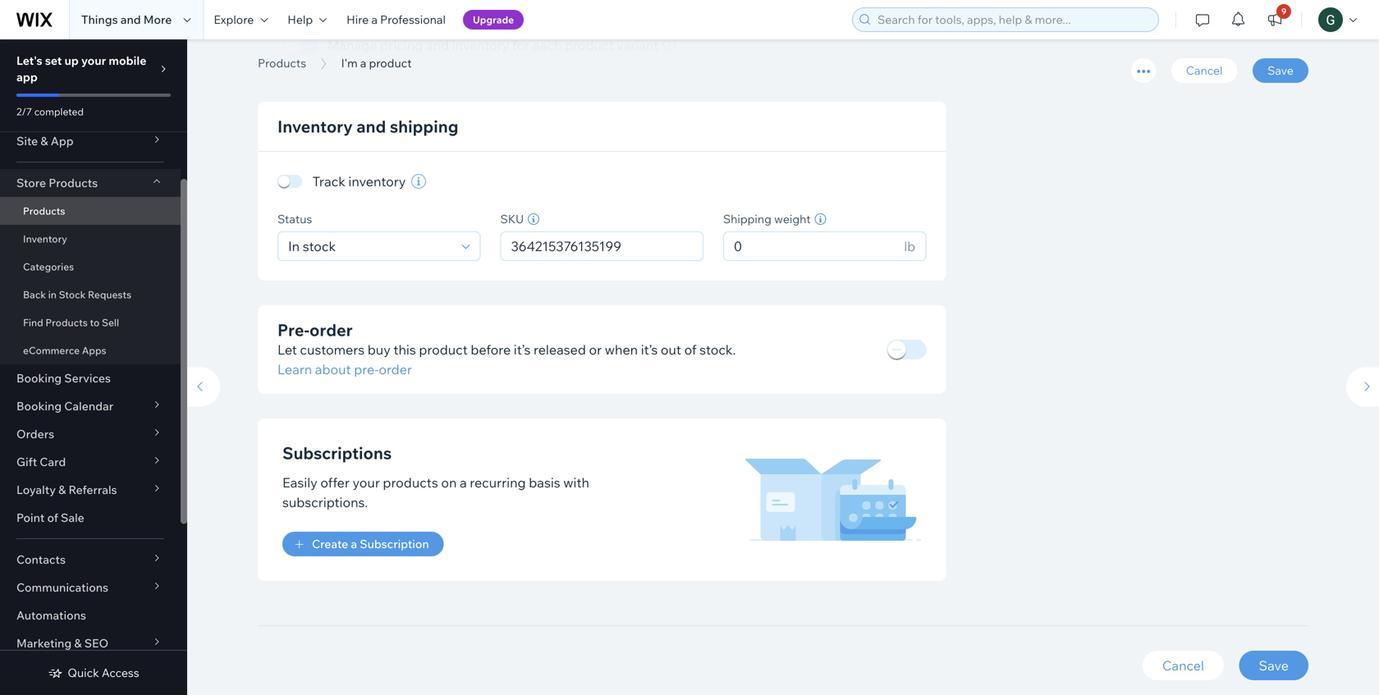 Task type: vqa. For each thing, say whether or not it's contained in the screenshot.
Inventory and shipping's Inventory
yes



Task type: describe. For each thing, give the bounding box(es) containing it.
professional
[[380, 12, 446, 27]]

a inside create a subscription button
[[351, 537, 357, 551]]

let
[[278, 342, 297, 358]]

1 horizontal spatial i'm
[[341, 56, 358, 70]]

& for loyalty
[[58, 483, 66, 497]]

inventory and shipping
[[278, 116, 459, 137]]

help
[[288, 12, 313, 27]]

i'm a product down manage
[[341, 56, 412, 70]]

track inventory
[[312, 173, 406, 190]]

pre-
[[278, 320, 310, 340]]

first time_stores_subsciptions and reccuring orders_calender and box copy image
[[745, 459, 921, 541]]

calendar
[[64, 399, 113, 413]]

store products button
[[0, 169, 181, 197]]

& for site
[[41, 134, 48, 148]]

categories link
[[0, 253, 181, 281]]

apps
[[82, 344, 106, 357]]

your inside let's set up your mobile app
[[81, 53, 106, 68]]

sell
[[102, 317, 119, 329]]

pre-
[[354, 361, 379, 378]]

booking calendar button
[[0, 392, 181, 420]]

automations
[[16, 608, 86, 623]]

shipping
[[723, 212, 772, 226]]

cancel for top cancel button
[[1186, 63, 1223, 78]]

about
[[315, 361, 351, 378]]

& for marketing
[[74, 636, 82, 651]]

save for bottom the save button
[[1259, 658, 1289, 674]]

and for more
[[120, 12, 141, 27]]

booking for booking services
[[16, 371, 62, 385]]

subscriptions.
[[282, 494, 368, 511]]

site & app
[[16, 134, 74, 148]]

site
[[16, 134, 38, 148]]

access
[[102, 666, 139, 680]]

cancel for bottommost cancel button
[[1163, 658, 1204, 674]]

explore
[[214, 12, 254, 27]]

booking for booking calendar
[[16, 399, 62, 413]]

upgrade button
[[463, 10, 524, 30]]

requests
[[88, 289, 131, 301]]

info tooltip image
[[663, 38, 676, 51]]

gift card
[[16, 455, 66, 469]]

subscriptions
[[282, 443, 392, 463]]

to
[[90, 317, 100, 329]]

track
[[312, 173, 346, 190]]

products inside dropdown button
[[49, 176, 98, 190]]

0 vertical spatial save button
[[1253, 58, 1309, 83]]

quick access
[[68, 666, 139, 680]]

1 vertical spatial order
[[379, 361, 412, 378]]

0 horizontal spatial i'm
[[258, 35, 300, 73]]

0 vertical spatial products link
[[250, 55, 315, 71]]

orders
[[16, 427, 54, 441]]

offer
[[321, 475, 350, 491]]

create a subscription button
[[282, 532, 444, 557]]

or
[[589, 342, 602, 358]]

booking services link
[[0, 365, 181, 392]]

find
[[23, 317, 43, 329]]

marketing & seo button
[[0, 630, 181, 658]]

booking calendar
[[16, 399, 113, 413]]

1 horizontal spatial inventory
[[452, 37, 509, 53]]

1 vertical spatial cancel button
[[1143, 651, 1224, 681]]

in
[[48, 289, 57, 301]]

hire a professional
[[347, 12, 446, 27]]

products
[[383, 475, 438, 491]]

point of sale link
[[0, 504, 181, 532]]

weight
[[774, 212, 811, 226]]

recurring
[[470, 475, 526, 491]]

marketing
[[16, 636, 72, 651]]

automations link
[[0, 602, 181, 630]]

things
[[81, 12, 118, 27]]

9 button
[[1257, 0, 1293, 39]]

subscription
[[360, 537, 429, 551]]

back
[[23, 289, 46, 301]]

a inside the hire a professional link
[[371, 12, 378, 27]]

learn
[[278, 361, 312, 378]]

basis
[[529, 475, 560, 491]]

find products to sell
[[23, 317, 119, 329]]

your inside easily offer your products on a recurring basis with subscriptions.
[[353, 475, 380, 491]]

save for the top the save button
[[1268, 63, 1294, 78]]

point of sale
[[16, 511, 84, 525]]

2/7
[[16, 106, 32, 118]]

buy
[[368, 342, 391, 358]]

up
[[64, 53, 79, 68]]

app
[[16, 70, 38, 84]]

upgrade
[[473, 14, 514, 26]]

ecommerce apps
[[23, 344, 106, 357]]

pricing
[[380, 37, 423, 53]]

on
[[441, 475, 457, 491]]

site & app button
[[0, 127, 181, 155]]

booking services
[[16, 371, 111, 385]]

completed
[[34, 106, 84, 118]]

referrals
[[69, 483, 117, 497]]

sidebar element
[[0, 39, 187, 695]]

card
[[40, 455, 66, 469]]

1 vertical spatial products link
[[0, 197, 181, 225]]

quick access button
[[48, 666, 139, 681]]



Task type: locate. For each thing, give the bounding box(es) containing it.
manage
[[328, 37, 377, 53]]

0 vertical spatial inventory
[[452, 37, 509, 53]]

inventory down upgrade 'button'
[[452, 37, 509, 53]]

things and more
[[81, 12, 172, 27]]

and left shipping
[[357, 116, 386, 137]]

services
[[64, 371, 111, 385]]

1 horizontal spatial products link
[[250, 55, 315, 71]]

2 booking from the top
[[16, 399, 62, 413]]

gift
[[16, 455, 37, 469]]

set
[[45, 53, 62, 68]]

let's set up your mobile app
[[16, 53, 146, 84]]

1 vertical spatial your
[[353, 475, 380, 491]]

0 vertical spatial and
[[120, 12, 141, 27]]

manage pricing and inventory for each product variant
[[328, 37, 659, 53]]

status
[[278, 212, 312, 226]]

1 horizontal spatial inventory
[[278, 116, 353, 137]]

your right offer
[[353, 475, 380, 491]]

a down help
[[307, 35, 324, 73]]

i'm down manage
[[341, 56, 358, 70]]

inventory
[[452, 37, 509, 53], [348, 173, 406, 190]]

hire
[[347, 12, 369, 27]]

products down help
[[258, 56, 306, 70]]

1 vertical spatial save button
[[1239, 651, 1309, 681]]

1 vertical spatial save
[[1259, 658, 1289, 674]]

customers
[[300, 342, 365, 358]]

0 vertical spatial order
[[310, 320, 353, 340]]

0 horizontal spatial &
[[41, 134, 48, 148]]

of right out
[[684, 342, 697, 358]]

shipping weight
[[723, 212, 811, 226]]

0 horizontal spatial products link
[[0, 197, 181, 225]]

1 vertical spatial &
[[58, 483, 66, 497]]

with
[[563, 475, 589, 491]]

2 vertical spatial and
[[357, 116, 386, 137]]

more
[[144, 12, 172, 27]]

save
[[1268, 63, 1294, 78], [1259, 658, 1289, 674]]

out
[[661, 342, 681, 358]]

seo
[[84, 636, 108, 651]]

app
[[51, 134, 74, 148]]

1 horizontal spatial it's
[[641, 342, 658, 358]]

0 vertical spatial cancel
[[1186, 63, 1223, 78]]

i'm a product form
[[179, 0, 1379, 695]]

and left more
[[120, 12, 141, 27]]

0 vertical spatial booking
[[16, 371, 62, 385]]

create
[[312, 537, 348, 551]]

1 horizontal spatial of
[[684, 342, 697, 358]]

1 vertical spatial of
[[47, 511, 58, 525]]

and for shipping
[[357, 116, 386, 137]]

marketing & seo
[[16, 636, 108, 651]]

0 horizontal spatial your
[[81, 53, 106, 68]]

0 horizontal spatial inventory
[[23, 233, 67, 245]]

mobile
[[109, 53, 146, 68]]

0 vertical spatial your
[[81, 53, 106, 68]]

products up "ecommerce apps"
[[46, 317, 88, 329]]

your right up
[[81, 53, 106, 68]]

& inside "popup button"
[[41, 134, 48, 148]]

of inside sidebar element
[[47, 511, 58, 525]]

pre-order let customers buy this product before it's released or when it's out of stock. learn about pre-order
[[278, 320, 736, 378]]

products down the store
[[23, 205, 65, 217]]

0 horizontal spatial inventory
[[348, 173, 406, 190]]

create a subscription
[[312, 537, 429, 551]]

cancel button
[[1172, 58, 1238, 83], [1143, 651, 1224, 681]]

1 vertical spatial inventory
[[23, 233, 67, 245]]

back in stock requests link
[[0, 281, 181, 309]]

inventory
[[278, 116, 353, 137], [23, 233, 67, 245]]

products right the store
[[49, 176, 98, 190]]

easily offer your products on a recurring basis with subscriptions.
[[282, 475, 589, 511]]

1 horizontal spatial and
[[357, 116, 386, 137]]

inventory link
[[0, 225, 181, 253]]

contacts
[[16, 553, 66, 567]]

your
[[81, 53, 106, 68], [353, 475, 380, 491]]

products link down help
[[250, 55, 315, 71]]

2 vertical spatial &
[[74, 636, 82, 651]]

1 horizontal spatial &
[[58, 483, 66, 497]]

inventory up the track
[[278, 116, 353, 137]]

orders button
[[0, 420, 181, 448]]

0 horizontal spatial order
[[310, 320, 353, 340]]

of inside pre-order let customers buy this product before it's released or when it's out of stock. learn about pre-order
[[684, 342, 697, 358]]

booking down the ecommerce
[[16, 371, 62, 385]]

product inside pre-order let customers buy this product before it's released or when it's out of stock. learn about pre-order
[[419, 342, 468, 358]]

of
[[684, 342, 697, 358], [47, 511, 58, 525]]

help button
[[278, 0, 337, 39]]

sku
[[500, 212, 524, 226]]

& inside dropdown button
[[58, 483, 66, 497]]

booking up orders
[[16, 399, 62, 413]]

& left seo
[[74, 636, 82, 651]]

i'm a product down hire
[[258, 35, 444, 73]]

1 vertical spatial cancel
[[1163, 658, 1204, 674]]

products
[[258, 56, 306, 70], [49, 176, 98, 190], [23, 205, 65, 217], [46, 317, 88, 329]]

a right on
[[460, 475, 467, 491]]

shipping
[[390, 116, 459, 137]]

i'm
[[258, 35, 300, 73], [341, 56, 358, 70]]

communications button
[[0, 574, 181, 602]]

product down pricing on the top of page
[[369, 56, 412, 70]]

categories
[[23, 261, 74, 273]]

it's
[[514, 342, 531, 358], [641, 342, 658, 358]]

inventory inside sidebar element
[[23, 233, 67, 245]]

2 it's from the left
[[641, 342, 658, 358]]

Search for tools, apps, help & more... field
[[873, 8, 1154, 31]]

and down professional at the left top of the page
[[426, 37, 449, 53]]

save button
[[1253, 58, 1309, 83], [1239, 651, 1309, 681]]

communications
[[16, 580, 108, 595]]

it's right before
[[514, 342, 531, 358]]

booking inside dropdown button
[[16, 399, 62, 413]]

1 booking from the top
[[16, 371, 62, 385]]

a right hire
[[371, 12, 378, 27]]

1 vertical spatial inventory
[[348, 173, 406, 190]]

ecommerce apps link
[[0, 337, 181, 365]]

0 vertical spatial &
[[41, 134, 48, 148]]

let's
[[16, 53, 42, 68]]

stock.
[[700, 342, 736, 358]]

find products to sell link
[[0, 309, 181, 337]]

gift card button
[[0, 448, 181, 476]]

0 vertical spatial inventory
[[278, 116, 353, 137]]

1 horizontal spatial order
[[379, 361, 412, 378]]

product right this
[[419, 342, 468, 358]]

point
[[16, 511, 45, 525]]

0 vertical spatial cancel button
[[1172, 58, 1238, 83]]

inventory inside i'm a product form
[[278, 116, 353, 137]]

2 horizontal spatial &
[[74, 636, 82, 651]]

&
[[41, 134, 48, 148], [58, 483, 66, 497], [74, 636, 82, 651]]

learn about pre-order link
[[278, 360, 412, 379]]

products link down store products
[[0, 197, 181, 225]]

loyalty
[[16, 483, 56, 497]]

easily
[[282, 475, 318, 491]]

0 vertical spatial of
[[684, 342, 697, 358]]

before
[[471, 342, 511, 358]]

products inside i'm a product form
[[258, 56, 306, 70]]

0.0 number field
[[729, 232, 899, 260]]

cancel
[[1186, 63, 1223, 78], [1163, 658, 1204, 674]]

this
[[394, 342, 416, 358]]

and
[[120, 12, 141, 27], [426, 37, 449, 53], [357, 116, 386, 137]]

it's left out
[[641, 342, 658, 358]]

contacts button
[[0, 546, 181, 574]]

inventory for inventory and shipping
[[278, 116, 353, 137]]

i'm a product
[[258, 35, 444, 73], [341, 56, 412, 70]]

quick
[[68, 666, 99, 680]]

& right loyalty
[[58, 483, 66, 497]]

a inside easily offer your products on a recurring basis with subscriptions.
[[460, 475, 467, 491]]

order up customers
[[310, 320, 353, 340]]

0 horizontal spatial it's
[[514, 342, 531, 358]]

order
[[310, 320, 353, 340], [379, 361, 412, 378]]

0 horizontal spatial of
[[47, 511, 58, 525]]

stock
[[59, 289, 86, 301]]

1 vertical spatial and
[[426, 37, 449, 53]]

product down hire a professional
[[330, 35, 444, 73]]

of left sale
[[47, 511, 58, 525]]

variant
[[617, 37, 659, 53]]

each
[[533, 37, 562, 53]]

inventory right the track
[[348, 173, 406, 190]]

1 vertical spatial booking
[[16, 399, 62, 413]]

order down this
[[379, 361, 412, 378]]

0 horizontal spatial and
[[120, 12, 141, 27]]

i'm down help
[[258, 35, 300, 73]]

inventory for inventory
[[23, 233, 67, 245]]

booking
[[16, 371, 62, 385], [16, 399, 62, 413]]

product right each
[[565, 37, 614, 53]]

& right site
[[41, 134, 48, 148]]

2 horizontal spatial and
[[426, 37, 449, 53]]

released
[[534, 342, 586, 358]]

hire a professional link
[[337, 0, 456, 39]]

for
[[512, 37, 530, 53]]

inventory up categories
[[23, 233, 67, 245]]

a down manage
[[360, 56, 366, 70]]

& inside dropdown button
[[74, 636, 82, 651]]

None field
[[283, 232, 457, 260], [506, 232, 698, 260], [283, 232, 457, 260], [506, 232, 698, 260]]

back in stock requests
[[23, 289, 131, 301]]

0 vertical spatial save
[[1268, 63, 1294, 78]]

a right create
[[351, 537, 357, 551]]

1 horizontal spatial your
[[353, 475, 380, 491]]

1 it's from the left
[[514, 342, 531, 358]]



